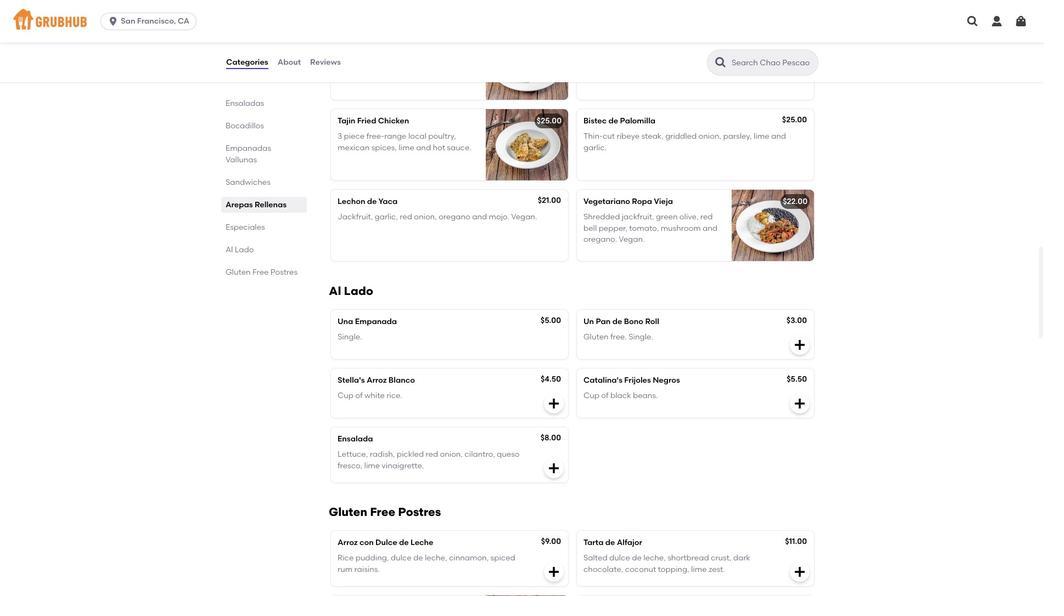 Task type: vqa. For each thing, say whether or not it's contained in the screenshot.
Count
no



Task type: locate. For each thing, give the bounding box(es) containing it.
0 vertical spatial gluten free postres
[[226, 268, 298, 277]]

arroz up rice
[[338, 539, 358, 548]]

yaca
[[379, 197, 398, 207]]

de left yaca
[[367, 197, 377, 207]]

0 horizontal spatial gluten
[[226, 268, 251, 277]]

de right dulce at the bottom left of the page
[[399, 539, 409, 548]]

tarta de alfajor
[[584, 539, 642, 548]]

1 horizontal spatial free
[[370, 506, 395, 519]]

de up 'coconut'
[[632, 554, 642, 564]]

cup down "stella's"
[[338, 392, 354, 401]]

bell down ropa vieja
[[352, 62, 365, 72]]

1 horizontal spatial al
[[329, 284, 341, 298]]

empanadas
[[226, 144, 271, 153]]

pepper, down the flank
[[367, 62, 396, 72]]

of left white
[[355, 392, 363, 401]]

spices,
[[372, 143, 397, 152]]

fresco,
[[338, 462, 363, 471]]

0 vertical spatial gluten
[[226, 268, 251, 277]]

vallunas
[[226, 155, 257, 165]]

0 vertical spatial tomato,
[[398, 62, 427, 72]]

pepper, inside shredded jackfruit, green olive, red bell pepper, tomato, mushroom and oregano. vegan.
[[599, 224, 628, 233]]

ropa vieja
[[338, 36, 379, 45]]

green
[[420, 51, 442, 61], [656, 213, 678, 222]]

lime
[[754, 132, 770, 141], [399, 143, 414, 152], [364, 462, 380, 471], [691, 565, 707, 575]]

1 horizontal spatial pepper,
[[599, 224, 628, 233]]

1 horizontal spatial single.
[[629, 333, 653, 342]]

$25.00
[[782, 115, 807, 125], [537, 116, 562, 126]]

bell inside shredded jackfruit, green olive, red bell pepper, tomato, mushroom and oregano. vegan.
[[584, 224, 597, 233]]

single. down una
[[338, 333, 362, 342]]

cut
[[603, 132, 615, 141]]

cup of black beans.
[[584, 392, 658, 401]]

0 horizontal spatial olive,
[[444, 51, 463, 61]]

1 vertical spatial ropa
[[632, 197, 652, 207]]

al
[[226, 245, 233, 255], [329, 284, 341, 298]]

1 vertical spatial olive,
[[680, 213, 699, 222]]

vegan. down jackfruit,
[[619, 235, 645, 244]]

svg image for $3.00
[[793, 339, 807, 352]]

lechon for lechon cubano
[[584, 36, 611, 45]]

vieja up shredded jackfruit, green olive, red bell pepper, tomato, mushroom and oregano. vegan.
[[654, 197, 673, 207]]

0 vertical spatial oregano.
[[338, 74, 371, 83]]

1 of from the left
[[355, 392, 363, 401]]

pork
[[634, 51, 651, 61]]

1 horizontal spatial vieja
[[654, 197, 673, 207]]

garlic, left search icon
[[688, 51, 711, 61]]

1 horizontal spatial bell
[[584, 224, 597, 233]]

2 cup from the left
[[584, 392, 600, 401]]

arepas
[[226, 200, 253, 210]]

1 horizontal spatial cup
[[584, 392, 600, 401]]

1 horizontal spatial garlic,
[[688, 51, 711, 61]]

onion,
[[727, 51, 750, 61], [699, 132, 722, 141], [414, 213, 437, 222], [440, 450, 463, 460]]

dulce down the tarta de alfajor
[[610, 554, 630, 564]]

1 horizontal spatial vegan.
[[619, 235, 645, 244]]

olive, up bacon
[[444, 51, 463, 61]]

green inside shredded jackfruit, green olive, red bell pepper, tomato, mushroom and oregano. vegan.
[[656, 213, 678, 222]]

black
[[611, 392, 631, 401]]

onion, left cilantro, on the left of the page
[[440, 450, 463, 460]]

dulce
[[391, 554, 412, 564], [610, 554, 630, 564]]

arepas rellenas
[[226, 200, 287, 210]]

bistec de palomilla
[[584, 116, 656, 126]]

0 horizontal spatial leche,
[[425, 554, 447, 564]]

0 vertical spatial free
[[253, 268, 269, 277]]

jackfruit,
[[622, 213, 654, 222]]

0 horizontal spatial shredded
[[338, 51, 374, 61]]

1 horizontal spatial arroz
[[367, 376, 387, 386]]

gluten free postres
[[226, 268, 298, 277], [329, 506, 441, 519]]

oregano. inside shredded jackfruit, green olive, red bell pepper, tomato, mushroom and oregano. vegan.
[[584, 235, 617, 244]]

oregano. down the vegetariano at right
[[584, 235, 617, 244]]

leche, up 'coconut'
[[644, 554, 666, 564]]

1 horizontal spatial gluten
[[329, 506, 367, 519]]

dulce inside the salted dulce de leche, shortbread crust, dark chocolate, coconut topping, lime zest.
[[610, 554, 630, 564]]

and down cooked
[[604, 62, 619, 72]]

3
[[338, 132, 342, 141]]

2 dulce from the left
[[610, 554, 630, 564]]

thin-
[[584, 132, 603, 141]]

1 vertical spatial garlic,
[[375, 213, 398, 222]]

lime down shortbread
[[691, 565, 707, 575]]

1 dulce from the left
[[391, 554, 412, 564]]

1 horizontal spatial steak,
[[642, 132, 664, 141]]

of down the catalina's
[[601, 392, 609, 401]]

0 vertical spatial ropa
[[338, 36, 358, 45]]

2 of from the left
[[601, 392, 609, 401]]

garlic,
[[688, 51, 711, 61], [375, 213, 398, 222]]

al lado down especiales
[[226, 245, 254, 255]]

1 vertical spatial gluten
[[584, 333, 609, 342]]

red inside shredded jackfruit, green olive, red bell pepper, tomato, mushroom and oregano. vegan.
[[701, 213, 713, 222]]

range
[[384, 132, 407, 141]]

rice pudding, dulce de leche, cinnamon, spiced rum raisins.
[[338, 554, 516, 575]]

de right tarta
[[606, 539, 615, 548]]

0 horizontal spatial $25.00
[[537, 116, 562, 126]]

shredded down the vegetariano at right
[[584, 213, 620, 222]]

pepper, down jackfruit,
[[599, 224, 628, 233]]

1 horizontal spatial green
[[656, 213, 678, 222]]

lado down especiales
[[235, 245, 254, 255]]

steak,
[[396, 51, 418, 61], [642, 132, 664, 141]]

tajin fried chicken image
[[486, 109, 568, 181]]

ropa up reviews at the left of the page
[[338, 36, 358, 45]]

lime inside lettuce, radish, pickled red onion, cilantro, queso fresco, lime vinaigrette.
[[364, 462, 380, 471]]

de down leche
[[413, 554, 423, 564]]

oregano. down reviews at the left of the page
[[338, 74, 371, 83]]

0 vertical spatial $22.00
[[783, 35, 807, 44]]

1 horizontal spatial lado
[[344, 284, 373, 298]]

0 horizontal spatial bell
[[352, 62, 365, 72]]

and inside shredded jackfruit, green olive, red bell pepper, tomato, mushroom and oregano. vegan.
[[703, 224, 718, 233]]

and right "mushroom"
[[703, 224, 718, 233]]

salted dulce de leche, shortbread crust, dark chocolate, coconut topping, lime zest.
[[584, 554, 751, 575]]

green up "mushroom"
[[656, 213, 678, 222]]

red left oregano
[[400, 213, 412, 222]]

arroz con dulce de leche
[[338, 539, 434, 548]]

tajin
[[338, 116, 355, 126]]

un
[[584, 317, 594, 327]]

ribeye
[[617, 132, 640, 141]]

al down especiales
[[226, 245, 233, 255]]

free down especiales
[[253, 268, 269, 277]]

gluten free postres up arroz con dulce de leche
[[329, 506, 441, 519]]

zest.
[[709, 565, 725, 575]]

1 single. from the left
[[338, 333, 362, 342]]

0 horizontal spatial cup
[[338, 392, 354, 401]]

onion, inside lettuce, radish, pickled red onion, cilantro, queso fresco, lime vinaigrette.
[[440, 450, 463, 460]]

0 horizontal spatial steak,
[[396, 51, 418, 61]]

de inside the salted dulce de leche, shortbread crust, dark chocolate, coconut topping, lime zest.
[[632, 554, 642, 564]]

1 vertical spatial steak,
[[642, 132, 664, 141]]

3 piece free-range local poultry, mexican spices, lime and hot sauce.
[[338, 132, 472, 152]]

1 vertical spatial lado
[[344, 284, 373, 298]]

1 vertical spatial tomato,
[[629, 224, 659, 233]]

single. down bono
[[629, 333, 653, 342]]

lechon up slow-
[[584, 36, 611, 45]]

cup for cup of white rice.
[[338, 392, 354, 401]]

1 vertical spatial free
[[370, 506, 395, 519]]

gluten up con
[[329, 506, 367, 519]]

0 horizontal spatial lado
[[235, 245, 254, 255]]

0 horizontal spatial al lado
[[226, 245, 254, 255]]

and
[[455, 62, 470, 72], [604, 62, 619, 72], [771, 132, 786, 141], [416, 143, 431, 152], [472, 213, 487, 222], [703, 224, 718, 233]]

onion, left oregano,
[[727, 51, 750, 61]]

0 vertical spatial al
[[226, 245, 233, 255]]

ca
[[178, 16, 189, 26]]

2 vertical spatial gluten
[[329, 506, 367, 519]]

svg image
[[966, 15, 980, 28], [991, 15, 1004, 28], [793, 398, 807, 411], [547, 462, 561, 476], [793, 566, 807, 579]]

0 horizontal spatial postres
[[271, 268, 298, 277]]

leche,
[[425, 554, 447, 564], [644, 554, 666, 564]]

0 horizontal spatial arroz
[[338, 539, 358, 548]]

gluten free postres down especiales
[[226, 268, 298, 277]]

lime down local
[[399, 143, 414, 152]]

$5.50
[[787, 375, 807, 384]]

svg image for $9.00
[[547, 566, 561, 579]]

al lado up una
[[329, 284, 373, 298]]

categories
[[226, 58, 268, 67]]

lime inside thin-cut ribeye steak, griddled onion, parsley, lime and garlic.
[[754, 132, 770, 141]]

0 horizontal spatial oregano.
[[338, 74, 371, 83]]

0 horizontal spatial single.
[[338, 333, 362, 342]]

shredded down ropa vieja
[[338, 51, 374, 61]]

red up "mushroom"
[[701, 213, 713, 222]]

tomato, down jackfruit,
[[629, 224, 659, 233]]

shredded inside shredded flank steak, green olive, red bell pepper, tomato, bacon and oregano.
[[338, 51, 374, 61]]

of for black
[[601, 392, 609, 401]]

ropa up jackfruit,
[[632, 197, 652, 207]]

0 horizontal spatial vegan.
[[511, 213, 537, 222]]

svg image for $4.50
[[547, 398, 561, 411]]

garlic.
[[584, 143, 607, 152]]

pepper, inside shredded flank steak, green olive, red bell pepper, tomato, bacon and oregano.
[[367, 62, 396, 72]]

0 vertical spatial lado
[[235, 245, 254, 255]]

green up bacon
[[420, 51, 442, 61]]

1 vertical spatial arroz
[[338, 539, 358, 548]]

lechon cubano
[[584, 36, 644, 45]]

1 horizontal spatial leche,
[[644, 554, 666, 564]]

svg image
[[1015, 15, 1028, 28], [108, 16, 119, 27], [793, 339, 807, 352], [547, 398, 561, 411], [547, 566, 561, 579]]

1 vertical spatial gluten free postres
[[329, 506, 441, 519]]

lechon de yaca
[[338, 197, 398, 207]]

0 vertical spatial green
[[420, 51, 442, 61]]

red inside "slow-cooked pork shoulder, garlic, red onion, oregano, mojo and chicharron."
[[713, 51, 725, 61]]

hot
[[433, 143, 445, 152]]

cup down the catalina's
[[584, 392, 600, 401]]

empanada
[[355, 317, 397, 327]]

cilantro,
[[465, 450, 495, 460]]

vieja
[[360, 36, 379, 45], [654, 197, 673, 207]]

alfajor
[[617, 539, 642, 548]]

vinaigrette.
[[382, 462, 424, 471]]

0 horizontal spatial of
[[355, 392, 363, 401]]

rice.
[[387, 392, 403, 401]]

0 horizontal spatial green
[[420, 51, 442, 61]]

1 vertical spatial pepper,
[[599, 224, 628, 233]]

2 leche, from the left
[[644, 554, 666, 564]]

bacon
[[429, 62, 453, 72]]

0 horizontal spatial lechon
[[338, 197, 365, 207]]

ropa
[[338, 36, 358, 45], [632, 197, 652, 207]]

bocadillos
[[226, 121, 264, 131]]

lechon for lechon de yaca
[[338, 197, 365, 207]]

svg image for $5.50
[[793, 398, 807, 411]]

steak, right the flank
[[396, 51, 418, 61]]

dulce inside rice pudding, dulce de leche, cinnamon, spiced rum raisins.
[[391, 554, 412, 564]]

red right pickled
[[426, 450, 438, 460]]

1 vertical spatial vegan.
[[619, 235, 645, 244]]

free up arroz con dulce de leche
[[370, 506, 395, 519]]

1 vertical spatial bell
[[584, 224, 597, 233]]

0 vertical spatial vieja
[[360, 36, 379, 45]]

leche, down leche
[[425, 554, 447, 564]]

$22.00
[[783, 35, 807, 44], [783, 197, 808, 207]]

svg image for $8.00
[[547, 462, 561, 476]]

piece
[[344, 132, 365, 141]]

lechon up 'jackfruit,'
[[338, 197, 365, 207]]

1 vertical spatial green
[[656, 213, 678, 222]]

steak, down palomilla
[[642, 132, 664, 141]]

red left oregano,
[[713, 51, 725, 61]]

0 vertical spatial steak,
[[396, 51, 418, 61]]

2 single. from the left
[[629, 333, 653, 342]]

0 horizontal spatial vieja
[[360, 36, 379, 45]]

and right parsley,
[[771, 132, 786, 141]]

0 vertical spatial pepper,
[[367, 62, 396, 72]]

0 vertical spatial olive,
[[444, 51, 463, 61]]

griddled
[[666, 132, 697, 141]]

roll
[[645, 317, 659, 327]]

leche, inside rice pudding, dulce de leche, cinnamon, spiced rum raisins.
[[425, 554, 447, 564]]

oregano.
[[338, 74, 371, 83], [584, 235, 617, 244]]

lime down radish,
[[364, 462, 380, 471]]

1 cup from the left
[[338, 392, 354, 401]]

0 vertical spatial al lado
[[226, 245, 254, 255]]

vieja up the flank
[[360, 36, 379, 45]]

and left mojo. at the left top
[[472, 213, 487, 222]]

lado up una empanada
[[344, 284, 373, 298]]

1 horizontal spatial of
[[601, 392, 609, 401]]

lettuce, radish, pickled red onion, cilantro, queso fresco, lime vinaigrette.
[[338, 450, 520, 471]]

de right pan
[[613, 317, 622, 327]]

1 horizontal spatial olive,
[[680, 213, 699, 222]]

0 vertical spatial arroz
[[367, 376, 387, 386]]

rellenas
[[255, 200, 287, 210]]

1 horizontal spatial oregano.
[[584, 235, 617, 244]]

san francisco, ca
[[121, 16, 189, 26]]

1 vertical spatial oregano.
[[584, 235, 617, 244]]

de
[[609, 116, 618, 126], [367, 197, 377, 207], [613, 317, 622, 327], [399, 539, 409, 548], [606, 539, 615, 548], [413, 554, 423, 564], [632, 554, 642, 564]]

arroz up white
[[367, 376, 387, 386]]

negros
[[653, 376, 680, 386]]

1 vertical spatial al
[[329, 284, 341, 298]]

garlic, down yaca
[[375, 213, 398, 222]]

1 horizontal spatial tomato,
[[629, 224, 659, 233]]

1 horizontal spatial lechon
[[584, 36, 611, 45]]

1 horizontal spatial al lado
[[329, 284, 373, 298]]

1 vertical spatial shredded
[[584, 213, 620, 222]]

0 horizontal spatial gluten free postres
[[226, 268, 298, 277]]

al lado
[[226, 245, 254, 255], [329, 284, 373, 298]]

0 vertical spatial garlic,
[[688, 51, 711, 61]]

0 horizontal spatial pepper,
[[367, 62, 396, 72]]

0 vertical spatial bell
[[352, 62, 365, 72]]

0 vertical spatial shredded
[[338, 51, 374, 61]]

gluten down pan
[[584, 333, 609, 342]]

0 horizontal spatial tomato,
[[398, 62, 427, 72]]

dulce down dulce at the bottom left of the page
[[391, 554, 412, 564]]

lado
[[235, 245, 254, 255], [344, 284, 373, 298]]

una
[[338, 317, 353, 327]]

0 horizontal spatial free
[[253, 268, 269, 277]]

1 leche, from the left
[[425, 554, 447, 564]]

1 vertical spatial al lado
[[329, 284, 373, 298]]

slow-cooked pork shoulder, garlic, red onion, oregano, mojo and chicharron.
[[584, 51, 785, 72]]

and inside the 3 piece free-range local poultry, mexican spices, lime and hot sauce.
[[416, 143, 431, 152]]

onion, left oregano
[[414, 213, 437, 222]]

rice
[[338, 554, 354, 564]]

red down ropa vieja
[[338, 62, 350, 72]]

tomato, left bacon
[[398, 62, 427, 72]]

0 horizontal spatial al
[[226, 245, 233, 255]]

and down local
[[416, 143, 431, 152]]

1 horizontal spatial ropa
[[632, 197, 652, 207]]

vegan. right mojo. at the left top
[[511, 213, 537, 222]]

gluten down especiales
[[226, 268, 251, 277]]

1 horizontal spatial dulce
[[610, 554, 630, 564]]

lime right parsley,
[[754, 132, 770, 141]]

$3.00
[[787, 316, 807, 326]]

0 vertical spatial lechon
[[584, 36, 611, 45]]

1 vertical spatial postres
[[398, 506, 441, 519]]

onion, left parsley,
[[699, 132, 722, 141]]

olive,
[[444, 51, 463, 61], [680, 213, 699, 222]]

1 vertical spatial lechon
[[338, 197, 365, 207]]

2 horizontal spatial gluten
[[584, 333, 609, 342]]

shredded inside shredded jackfruit, green olive, red bell pepper, tomato, mushroom and oregano. vegan.
[[584, 213, 620, 222]]

olive, up "mushroom"
[[680, 213, 699, 222]]

bell down the vegetariano at right
[[584, 224, 597, 233]]

leche, inside the salted dulce de leche, shortbread crust, dark chocolate, coconut topping, lime zest.
[[644, 554, 666, 564]]

and right bacon
[[455, 62, 470, 72]]

chicken
[[378, 116, 409, 126]]

al up una
[[329, 284, 341, 298]]

0 horizontal spatial dulce
[[391, 554, 412, 564]]

1 horizontal spatial shredded
[[584, 213, 620, 222]]

of
[[355, 392, 363, 401], [601, 392, 609, 401]]

red inside shredded flank steak, green olive, red bell pepper, tomato, bacon and oregano.
[[338, 62, 350, 72]]



Task type: describe. For each thing, give the bounding box(es) containing it.
shredded flank steak, green olive, red bell pepper, tomato, bacon and oregano.
[[338, 51, 470, 83]]

shredded for pepper,
[[584, 213, 620, 222]]

about button
[[277, 43, 302, 82]]

dark
[[733, 554, 751, 564]]

$4.50
[[541, 375, 561, 384]]

0 vertical spatial vegan.
[[511, 213, 537, 222]]

sandwiches
[[226, 178, 271, 187]]

rum
[[338, 565, 353, 575]]

slow-
[[584, 51, 604, 61]]

mojo.
[[489, 213, 510, 222]]

de up cut
[[609, 116, 618, 126]]

mexican
[[338, 143, 370, 152]]

svg image for $11.00
[[793, 566, 807, 579]]

olive, inside shredded flank steak, green olive, red bell pepper, tomato, bacon and oregano.
[[444, 51, 463, 61]]

lettuce,
[[338, 450, 368, 460]]

dulce
[[376, 539, 397, 548]]

bistec
[[584, 116, 607, 126]]

raisins.
[[354, 565, 380, 575]]

categories button
[[226, 43, 269, 82]]

oregano
[[439, 213, 471, 222]]

salted
[[584, 554, 608, 564]]

reviews button
[[310, 43, 341, 82]]

red inside lettuce, radish, pickled red onion, cilantro, queso fresco, lime vinaigrette.
[[426, 450, 438, 460]]

1 vertical spatial vieja
[[654, 197, 673, 207]]

tarta
[[584, 539, 604, 548]]

onion, inside thin-cut ribeye steak, griddled onion, parsley, lime and garlic.
[[699, 132, 722, 141]]

jackfruit, garlic, red onion, oregano and mojo. vegan.
[[338, 213, 537, 222]]

tajin fried chicken
[[338, 116, 409, 126]]

spiced
[[491, 554, 516, 564]]

free.
[[611, 333, 627, 342]]

garlic, inside "slow-cooked pork shoulder, garlic, red onion, oregano, mojo and chicharron."
[[688, 51, 711, 61]]

cup for cup of black beans.
[[584, 392, 600, 401]]

pickled
[[397, 450, 424, 460]]

mushroom
[[661, 224, 701, 233]]

shoulder,
[[652, 51, 686, 61]]

about
[[278, 58, 301, 67]]

thin-cut ribeye steak, griddled onion, parsley, lime and garlic.
[[584, 132, 786, 152]]

san
[[121, 16, 135, 26]]

con
[[360, 539, 374, 548]]

lime inside the salted dulce de leche, shortbread crust, dark chocolate, coconut topping, lime zest.
[[691, 565, 707, 575]]

steak, inside thin-cut ribeye steak, griddled onion, parsley, lime and garlic.
[[642, 132, 664, 141]]

coconut
[[625, 565, 656, 575]]

cubano
[[613, 36, 644, 45]]

ropa vieja image
[[486, 29, 568, 100]]

una empanada
[[338, 317, 397, 327]]

and inside thin-cut ribeye steak, griddled onion, parsley, lime and garlic.
[[771, 132, 786, 141]]

$8.00
[[541, 434, 561, 443]]

steak, inside shredded flank steak, green olive, red bell pepper, tomato, bacon and oregano.
[[396, 51, 418, 61]]

olive, inside shredded jackfruit, green olive, red bell pepper, tomato, mushroom and oregano. vegan.
[[680, 213, 699, 222]]

sauce.
[[447, 143, 472, 152]]

radish,
[[370, 450, 395, 460]]

leche
[[411, 539, 434, 548]]

Search Chao Pescao search field
[[731, 58, 815, 68]]

chocolate,
[[584, 565, 623, 575]]

shredded for bell
[[338, 51, 374, 61]]

ensaladas
[[226, 99, 264, 108]]

and inside shredded flank steak, green olive, red bell pepper, tomato, bacon and oregano.
[[455, 62, 470, 72]]

$9.00
[[541, 538, 561, 547]]

tomato, inside shredded jackfruit, green olive, red bell pepper, tomato, mushroom and oregano. vegan.
[[629, 224, 659, 233]]

0 horizontal spatial garlic,
[[375, 213, 398, 222]]

jackfruit,
[[338, 213, 373, 222]]

lime inside the 3 piece free-range local poultry, mexican spices, lime and hot sauce.
[[399, 143, 414, 152]]

vegetariano
[[584, 197, 630, 207]]

of for white
[[355, 392, 363, 401]]

and inside "slow-cooked pork shoulder, garlic, red onion, oregano, mojo and chicharron."
[[604, 62, 619, 72]]

local
[[408, 132, 427, 141]]

vegetariano ropa vieja image
[[732, 190, 814, 261]]

search icon image
[[714, 56, 728, 69]]

catalina's frijoles negros
[[584, 376, 680, 386]]

$21.00
[[538, 196, 561, 205]]

white
[[365, 392, 385, 401]]

pan
[[596, 317, 611, 327]]

un pan de bono roll
[[584, 317, 659, 327]]

bell inside shredded flank steak, green olive, red bell pepper, tomato, bacon and oregano.
[[352, 62, 365, 72]]

cooked
[[604, 51, 632, 61]]

free-
[[367, 132, 385, 141]]

empanadas vallunas
[[226, 144, 271, 165]]

catalina's
[[584, 376, 623, 386]]

frijoles
[[625, 376, 651, 386]]

chicharron.
[[621, 62, 663, 72]]

onion, inside "slow-cooked pork shoulder, garlic, red onion, oregano, mojo and chicharron."
[[727, 51, 750, 61]]

vegan. inside shredded jackfruit, green olive, red bell pepper, tomato, mushroom and oregano. vegan.
[[619, 235, 645, 244]]

stella's arroz blanco
[[338, 376, 415, 386]]

cup of white rice.
[[338, 392, 403, 401]]

1 vertical spatial $22.00
[[783, 197, 808, 207]]

0 vertical spatial postres
[[271, 268, 298, 277]]

oregano,
[[752, 51, 785, 61]]

ensalada
[[338, 435, 373, 444]]

$23.00
[[537, 36, 562, 45]]

cinnamon,
[[449, 554, 489, 564]]

1 horizontal spatial postres
[[398, 506, 441, 519]]

blanco
[[389, 376, 415, 386]]

1 horizontal spatial gluten free postres
[[329, 506, 441, 519]]

vegetariano ropa vieja
[[584, 197, 673, 207]]

oregano. inside shredded flank steak, green olive, red bell pepper, tomato, bacon and oregano.
[[338, 74, 371, 83]]

green inside shredded flank steak, green olive, red bell pepper, tomato, bacon and oregano.
[[420, 51, 442, 61]]

topping,
[[658, 565, 689, 575]]

queso
[[497, 450, 520, 460]]

tomato, inside shredded flank steak, green olive, red bell pepper, tomato, bacon and oregano.
[[398, 62, 427, 72]]

palomilla
[[620, 116, 656, 126]]

de inside rice pudding, dulce de leche, cinnamon, spiced rum raisins.
[[413, 554, 423, 564]]

francisco,
[[137, 16, 176, 26]]

$5.00
[[541, 316, 561, 326]]

beans.
[[633, 392, 658, 401]]

main navigation navigation
[[0, 0, 1044, 43]]

san francisco, ca button
[[101, 13, 201, 30]]

svg image inside san francisco, ca button
[[108, 16, 119, 27]]

0 horizontal spatial ropa
[[338, 36, 358, 45]]

especiales
[[226, 223, 265, 232]]

1 horizontal spatial $25.00
[[782, 115, 807, 125]]



